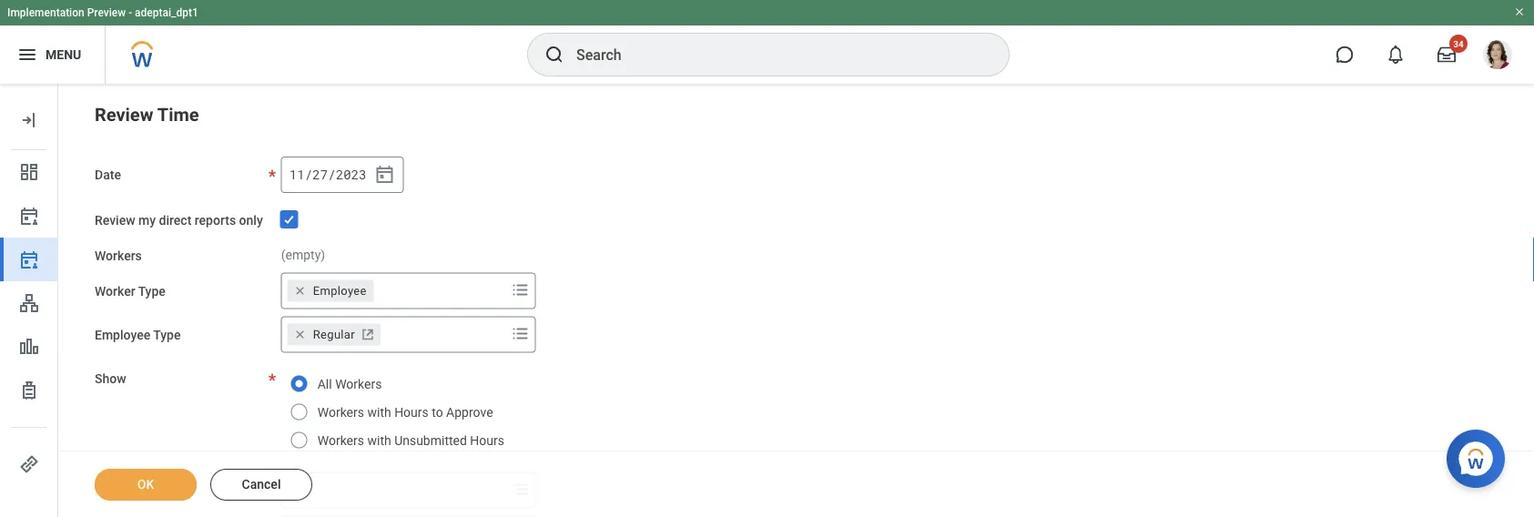 Task type: describe. For each thing, give the bounding box(es) containing it.
regular, press delete to clear value, ctrl + enter opens in new window. option
[[287, 324, 381, 346]]

unsubmitted
[[394, 433, 467, 448]]

1 / from the left
[[305, 166, 312, 183]]

schedule
[[135, 483, 188, 498]]

34 button
[[1427, 35, 1468, 75]]

regular
[[313, 328, 355, 341]]

close environment banner image
[[1514, 6, 1525, 17]]

period schedule
[[95, 483, 188, 498]]

workers for workers
[[95, 248, 142, 263]]

worker
[[95, 284, 135, 299]]

workers for workers with hours to approve
[[318, 405, 364, 420]]

with for unsubmitted
[[367, 433, 391, 448]]

search image
[[544, 44, 565, 66]]

employee for employee
[[313, 284, 367, 298]]

my
[[138, 213, 156, 228]]

check small image
[[278, 209, 300, 230]]

34
[[1453, 38, 1464, 49]]

ok button
[[95, 469, 197, 501]]

11 / 27 / 2023
[[289, 166, 367, 183]]

Search Workday  search field
[[576, 35, 972, 75]]

task timeoff image
[[18, 380, 40, 402]]

workers for workers with unsubmitted hours
[[318, 433, 364, 448]]

menu
[[46, 47, 81, 62]]

2 / from the left
[[328, 166, 336, 183]]

navigation pane region
[[0, 84, 58, 517]]

prompts image for employee type
[[510, 323, 531, 345]]

-
[[129, 6, 132, 19]]

implementation preview -   adeptai_dpt1
[[7, 6, 198, 19]]

preview
[[87, 6, 126, 19]]

adeptai_dpt1
[[135, 6, 198, 19]]

cancel
[[242, 477, 281, 492]]

to
[[432, 405, 443, 420]]

show
[[95, 371, 126, 386]]

reports
[[195, 213, 236, 228]]

workers with hours to approve
[[318, 405, 493, 420]]

prompts image for period schedule
[[510, 478, 531, 500]]

date
[[95, 168, 121, 183]]

(empty)
[[281, 247, 325, 262]]

employee element
[[313, 283, 367, 299]]

only
[[239, 213, 263, 228]]

dashboard image
[[18, 161, 40, 183]]

x small image
[[291, 326, 309, 344]]

inbox large image
[[1438, 46, 1456, 64]]

direct
[[159, 213, 191, 228]]

type for worker type
[[138, 284, 166, 299]]

justify image
[[16, 44, 38, 66]]



Task type: locate. For each thing, give the bounding box(es) containing it.
employee for employee type
[[95, 327, 150, 342]]

employee type
[[95, 327, 181, 342]]

1 vertical spatial hours
[[470, 433, 504, 448]]

review left my
[[95, 213, 135, 228]]

implementation
[[7, 6, 84, 19]]

review
[[95, 104, 153, 125], [95, 213, 135, 228]]

1 horizontal spatial /
[[328, 166, 336, 183]]

prompts image
[[510, 279, 531, 301], [510, 323, 531, 345], [510, 478, 531, 500]]

1 prompts image from the top
[[510, 279, 531, 301]]

0 vertical spatial review
[[95, 104, 153, 125]]

11
[[289, 166, 305, 183]]

27
[[313, 166, 328, 183]]

review my direct reports only
[[95, 213, 263, 228]]

chart image
[[18, 336, 40, 358]]

worker type
[[95, 284, 166, 299]]

time
[[157, 104, 199, 125]]

type down worker type
[[153, 327, 181, 342]]

1 with from the top
[[367, 405, 391, 420]]

review left time
[[95, 104, 153, 125]]

type
[[138, 284, 166, 299], [153, 327, 181, 342]]

cancel button
[[210, 469, 312, 501]]

employee inside option
[[313, 284, 367, 298]]

2 vertical spatial prompts image
[[510, 478, 531, 500]]

hours left to
[[394, 405, 429, 420]]

1 vertical spatial prompts image
[[510, 323, 531, 345]]

1 horizontal spatial hours
[[470, 433, 504, 448]]

/ right 27
[[328, 166, 336, 183]]

2 prompts image from the top
[[510, 323, 531, 345]]

ext link image
[[359, 326, 377, 344]]

menu banner
[[0, 0, 1534, 84]]

regular element
[[313, 326, 355, 343]]

0 horizontal spatial /
[[305, 166, 312, 183]]

type for employee type
[[153, 327, 181, 342]]

transformation import image
[[18, 109, 40, 131]]

review for review time
[[95, 104, 153, 125]]

date group
[[281, 157, 404, 193]]

3 prompts image from the top
[[510, 478, 531, 500]]

0 vertical spatial employee
[[313, 284, 367, 298]]

hours
[[394, 405, 429, 420], [470, 433, 504, 448]]

workers with unsubmitted hours
[[318, 433, 504, 448]]

1 review from the top
[[95, 104, 153, 125]]

approve
[[446, 405, 493, 420]]

with down workers with hours to approve
[[367, 433, 391, 448]]

hours down the "approve"
[[470, 433, 504, 448]]

0 vertical spatial hours
[[394, 405, 429, 420]]

x small image
[[291, 282, 309, 300]]

ok
[[137, 477, 154, 492]]

1 vertical spatial employee
[[95, 327, 150, 342]]

0 horizontal spatial employee
[[95, 327, 150, 342]]

/ right 11
[[305, 166, 312, 183]]

workers
[[95, 248, 142, 263], [335, 377, 382, 392], [318, 405, 364, 420], [318, 433, 364, 448]]

2 with from the top
[[367, 433, 391, 448]]

employee right x small icon
[[313, 284, 367, 298]]

0 vertical spatial with
[[367, 405, 391, 420]]

type right worker
[[138, 284, 166, 299]]

link image
[[18, 453, 40, 475]]

all
[[318, 377, 332, 392]]

1 vertical spatial type
[[153, 327, 181, 342]]

0 vertical spatial type
[[138, 284, 166, 299]]

review time
[[95, 104, 199, 125]]

1 vertical spatial review
[[95, 213, 135, 228]]

notifications large image
[[1387, 46, 1405, 64]]

employee
[[313, 284, 367, 298], [95, 327, 150, 342]]

1 horizontal spatial employee
[[313, 284, 367, 298]]

employee, press delete to clear value. option
[[287, 280, 374, 302]]

period
[[95, 483, 132, 498]]

1 vertical spatial with
[[367, 433, 391, 448]]

with down all workers on the left
[[367, 405, 391, 420]]

/
[[305, 166, 312, 183], [328, 166, 336, 183]]

2023
[[336, 166, 367, 183]]

all workers
[[318, 377, 382, 392]]

2 review from the top
[[95, 213, 135, 228]]

review for review my direct reports only
[[95, 213, 135, 228]]

0 horizontal spatial hours
[[394, 405, 429, 420]]

menu button
[[0, 25, 105, 84]]

Period Schedule field
[[282, 474, 506, 507]]

view team image
[[18, 292, 40, 314]]

calendar image
[[374, 164, 396, 186]]

profile logan mcneil image
[[1483, 40, 1512, 73]]

calendar user solid image
[[18, 249, 40, 270]]

0 vertical spatial prompts image
[[510, 279, 531, 301]]

with for hours
[[367, 405, 391, 420]]

calendar user solid image
[[18, 205, 40, 227]]

employee down worker
[[95, 327, 150, 342]]

prompts image for worker type
[[510, 279, 531, 301]]

with
[[367, 405, 391, 420], [367, 433, 391, 448]]



Task type: vqa. For each thing, say whether or not it's contained in the screenshot.
dialog
no



